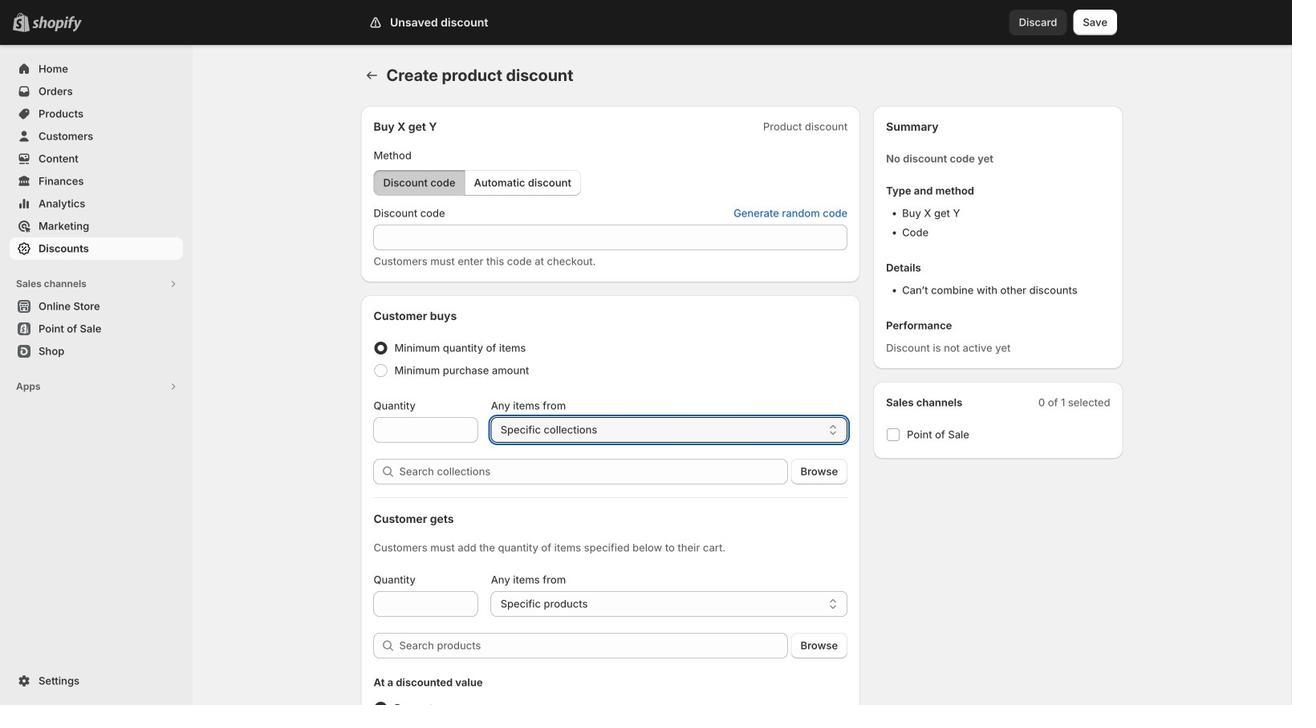 Task type: locate. For each thing, give the bounding box(es) containing it.
Search collections text field
[[399, 459, 788, 485]]

shopify image
[[32, 16, 82, 32]]

None text field
[[374, 417, 478, 443], [374, 592, 478, 617], [374, 417, 478, 443], [374, 592, 478, 617]]

None text field
[[374, 225, 848, 250]]



Task type: describe. For each thing, give the bounding box(es) containing it.
Search products text field
[[399, 633, 788, 659]]



Task type: vqa. For each thing, say whether or not it's contained in the screenshot.
Dialog
no



